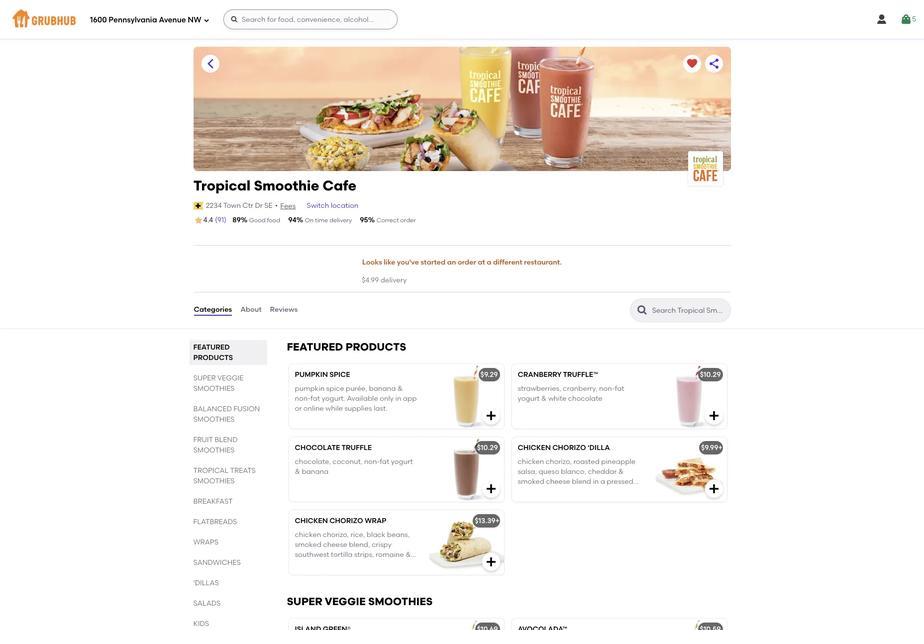 Task type: describe. For each thing, give the bounding box(es) containing it.
cranberry,
[[563, 385, 598, 393]]

you've
[[397, 258, 419, 267]]

saved restaurant button
[[683, 55, 701, 73]]

avenue
[[159, 15, 186, 24]]

fruit
[[193, 436, 213, 444]]

salads tab
[[193, 599, 263, 609]]

last.
[[374, 405, 388, 413]]

strawberries,
[[518, 385, 561, 393]]

cafe
[[323, 177, 357, 194]]

yogurt for strawberries, cranberry, non-fat yogurt & white chocolate
[[518, 395, 540, 403]]

chicken for smoked
[[295, 531, 321, 540]]

featured products inside tab
[[193, 343, 233, 362]]

supplies
[[345, 405, 372, 413]]

$13.39
[[475, 517, 496, 526]]

$9.29
[[481, 371, 498, 379]]

star icon image
[[193, 216, 203, 226]]

or
[[295, 405, 302, 413]]

chorizo for roasted
[[553, 444, 586, 452]]

smoothies for balanced fusion smoothies tab
[[193, 415, 235, 424]]

main navigation navigation
[[0, 0, 925, 39]]

on time delivery
[[305, 217, 352, 224]]

order inside button
[[458, 258, 476, 267]]

super veggie smoothies tab
[[193, 373, 263, 394]]

chicken chorizo wrap
[[295, 517, 387, 526]]

1 horizontal spatial featured
[[287, 341, 343, 353]]

$4.99 delivery
[[362, 276, 407, 285]]

super veggie smoothies inside tab
[[193, 374, 244, 393]]

town
[[223, 201, 241, 210]]

chicken for chicken chorizo wrap
[[295, 517, 328, 526]]

1 vertical spatial super
[[287, 596, 323, 608]]

$13.39 +
[[475, 517, 500, 526]]

& inside the chicken chorizo, rice, black beans, smoked cheese blend, crispy southwest tortilla strips, romaine & creamy avocado dressing in a toasted flour tortilla
[[406, 551, 411, 560]]

pumpkin
[[295, 371, 328, 379]]

flour inside chicken chorizo, roasted pineapple salsa, queso blanco, cheddar & smoked cheese blend in a pressed flour tortilla with a side of roasted tomato salsa
[[518, 488, 533, 497]]

fruit blend smoothies
[[193, 436, 238, 455]]

looks like you've started an order at a different restaurant. button
[[362, 252, 563, 274]]

at
[[478, 258, 485, 267]]

ctr
[[243, 201, 253, 210]]

pennsylvania
[[109, 15, 157, 24]]

chocolate truffle image
[[429, 437, 504, 502]]

a down cheddar
[[601, 478, 605, 487]]

1600 pennsylvania avenue nw
[[90, 15, 201, 24]]

caret left icon image
[[204, 58, 216, 70]]

featured inside featured products
[[193, 343, 230, 352]]

wraps
[[193, 538, 219, 547]]

non- for chocolate truffle
[[364, 458, 380, 466]]

correct order
[[377, 217, 416, 224]]

of
[[596, 488, 602, 497]]

balanced fusion smoothies tab
[[193, 404, 263, 425]]

fees
[[280, 202, 296, 210]]

$4.99
[[362, 276, 379, 285]]

+ for $9.99
[[719, 444, 723, 452]]

smoothies for tropical treats smoothies tab
[[193, 477, 235, 486]]

subscription pass image
[[193, 202, 203, 210]]

smoothies for super veggie smoothies tab
[[193, 385, 235, 393]]

available
[[347, 395, 378, 403]]

good food
[[249, 217, 280, 224]]

1 vertical spatial tortilla
[[331, 551, 353, 560]]

balanced fusion smoothies
[[193, 405, 260, 424]]

search icon image
[[636, 304, 648, 316]]

non- inside the pumpkin spice purée, banana & non-fat yogurt. available only in app or online while supplies last.
[[295, 395, 311, 403]]

$10.29 for chocolate, coconut, non-fat yogurt & banana
[[477, 444, 498, 452]]

location
[[331, 201, 359, 210]]

& inside chicken chorizo, roasted pineapple salsa, queso blanco, cheddar & smoked cheese blend in a pressed flour tortilla with a side of roasted tomato salsa
[[619, 468, 624, 477]]

chorizo for rice,
[[330, 517, 363, 526]]

avocado
[[322, 561, 353, 570]]

about
[[241, 306, 262, 314]]

& inside strawberries, cranberry, non-fat yogurt & white chocolate
[[542, 395, 547, 403]]

$9.99 +
[[701, 444, 723, 452]]

1 horizontal spatial super veggie smoothies
[[287, 596, 433, 608]]

a inside 'looks like you've started an order at a different restaurant.' button
[[487, 258, 492, 267]]

flour inside the chicken chorizo, rice, black beans, smoked cheese blend, crispy southwest tortilla strips, romaine & creamy avocado dressing in a toasted flour tortilla
[[323, 572, 338, 580]]

1 horizontal spatial products
[[346, 341, 406, 353]]

salsa,
[[518, 468, 537, 477]]

kids
[[193, 620, 209, 629]]

online
[[304, 405, 324, 413]]

pumpkin
[[295, 385, 325, 393]]

fat for chocolate truffle
[[380, 458, 389, 466]]

fruit blend smoothies tab
[[193, 435, 263, 456]]

2234 town ctr dr se button
[[205, 200, 273, 212]]

in inside chicken chorizo, roasted pineapple salsa, queso blanco, cheddar & smoked cheese blend in a pressed flour tortilla with a side of roasted tomato salsa
[[593, 478, 599, 487]]

2 vertical spatial tortilla
[[340, 572, 361, 580]]

spice
[[330, 371, 350, 379]]

1 vertical spatial delivery
[[381, 276, 407, 285]]

romaine
[[376, 551, 404, 560]]

tropical
[[193, 467, 229, 475]]

chocolate
[[295, 444, 340, 452]]

featured products tab
[[193, 342, 263, 363]]

'dillas tab
[[193, 578, 263, 589]]

& inside chocolate, coconut, non-fat yogurt & banana
[[295, 468, 300, 477]]

chocolate,
[[295, 458, 331, 466]]

cranberry truffle™ image
[[652, 364, 727, 429]]

breakfast tab
[[193, 497, 263, 507]]

chocolate
[[568, 395, 603, 403]]

smoked inside chicken chorizo, roasted pineapple salsa, queso blanco, cheddar & smoked cheese blend in a pressed flour tortilla with a side of roasted tomato salsa
[[518, 478, 545, 487]]

•
[[275, 201, 278, 210]]

food
[[267, 217, 280, 224]]

$9.99
[[701, 444, 719, 452]]

about button
[[240, 293, 262, 328]]

purée,
[[346, 385, 367, 393]]

in inside the chicken chorizo, rice, black beans, smoked cheese blend, crispy southwest tortilla strips, romaine & creamy avocado dressing in a toasted flour tortilla
[[384, 561, 390, 570]]

1 horizontal spatial featured products
[[287, 341, 406, 353]]

salsa
[[545, 498, 562, 507]]

started
[[421, 258, 446, 267]]

categories
[[194, 306, 232, 314]]

banana inside chocolate, coconut, non-fat yogurt & banana
[[302, 468, 329, 477]]

southwest
[[295, 551, 329, 560]]

& inside the pumpkin spice purée, banana & non-fat yogurt. available only in app or online while supplies last.
[[398, 385, 403, 393]]

pumpkin spice
[[295, 371, 350, 379]]

wrap
[[365, 517, 387, 526]]

blend
[[215, 436, 238, 444]]

chorizo, for cheese
[[323, 531, 349, 540]]

cheese inside chicken chorizo, roasted pineapple salsa, queso blanco, cheddar & smoked cheese blend in a pressed flour tortilla with a side of roasted tomato salsa
[[546, 478, 571, 487]]

veggie inside super veggie smoothies
[[217, 374, 244, 383]]

in inside the pumpkin spice purée, banana & non-fat yogurt. available only in app or online while supplies last.
[[396, 395, 401, 403]]

blanco,
[[561, 468, 586, 477]]

5
[[912, 15, 917, 23]]

chicken chorizo wrap image
[[429, 511, 504, 575]]

svg image for strawberries, cranberry, non-fat yogurt & white chocolate
[[708, 410, 720, 422]]

different
[[493, 258, 523, 267]]

avocolada™ image
[[652, 619, 727, 631]]

fat inside the pumpkin spice purée, banana & non-fat yogurt. available only in app or online while supplies last.
[[311, 395, 320, 403]]

0 vertical spatial order
[[400, 217, 416, 224]]

smoothies down romaine
[[368, 596, 433, 608]]

fusion
[[234, 405, 260, 414]]

kids tab
[[193, 619, 263, 630]]

products inside featured products tab
[[193, 354, 233, 362]]

strawberries, cranberry, non-fat yogurt & white chocolate
[[518, 385, 625, 403]]

crispy
[[372, 541, 392, 550]]

1600
[[90, 15, 107, 24]]

good
[[249, 217, 266, 224]]

an
[[447, 258, 456, 267]]

flatbreads tab
[[193, 517, 263, 528]]

spice
[[326, 385, 344, 393]]

smoked inside the chicken chorizo, rice, black beans, smoked cheese blend, crispy southwest tortilla strips, romaine & creamy avocado dressing in a toasted flour tortilla
[[295, 541, 322, 550]]

tropical smoothie cafe  logo image
[[688, 151, 723, 186]]

time
[[315, 217, 328, 224]]



Task type: vqa. For each thing, say whether or not it's contained in the screenshot.
the bottommost and
no



Task type: locate. For each thing, give the bounding box(es) containing it.
chocolate truffle
[[295, 444, 372, 452]]

1 horizontal spatial +
[[719, 444, 723, 452]]

flatbreads
[[193, 518, 237, 527]]

super inside super veggie smoothies
[[193, 374, 216, 383]]

with
[[558, 488, 572, 497]]

like
[[384, 258, 396, 267]]

smoked
[[518, 478, 545, 487], [295, 541, 322, 550]]

delivery down like
[[381, 276, 407, 285]]

side
[[580, 488, 594, 497]]

& right purée,
[[398, 385, 403, 393]]

0 vertical spatial super
[[193, 374, 216, 383]]

0 vertical spatial cheese
[[546, 478, 571, 487]]

reviews
[[270, 306, 298, 314]]

chicken for queso
[[518, 458, 544, 466]]

& up the pressed
[[619, 468, 624, 477]]

truffle™
[[563, 371, 598, 379]]

featured products up super veggie smoothies tab
[[193, 343, 233, 362]]

yogurt for chocolate, coconut, non-fat yogurt & banana
[[391, 458, 413, 466]]

chorizo,
[[546, 458, 572, 466], [323, 531, 349, 540]]

1 horizontal spatial roasted
[[604, 488, 630, 497]]

toasted
[[295, 572, 321, 580]]

4.4
[[203, 216, 213, 225]]

non-
[[599, 385, 615, 393], [295, 395, 311, 403], [364, 458, 380, 466]]

95
[[360, 216, 368, 225]]

svg image
[[203, 17, 209, 23], [708, 410, 720, 422], [485, 483, 497, 495], [485, 556, 497, 568]]

switch location
[[307, 201, 359, 210]]

1 vertical spatial chicken
[[295, 531, 321, 540]]

in left app
[[396, 395, 401, 403]]

fees button
[[280, 201, 296, 212]]

svg image down $13.39 + on the bottom
[[485, 556, 497, 568]]

0 vertical spatial chorizo
[[553, 444, 586, 452]]

0 vertical spatial super veggie smoothies
[[193, 374, 244, 393]]

a down romaine
[[392, 561, 396, 570]]

1 horizontal spatial chicken
[[518, 458, 544, 466]]

roasted down the pressed
[[604, 488, 630, 497]]

0 horizontal spatial chorizo
[[330, 517, 363, 526]]

0 vertical spatial banana
[[369, 385, 396, 393]]

products up super veggie smoothies tab
[[193, 354, 233, 362]]

smoothies inside "fruit blend smoothies"
[[193, 446, 235, 455]]

0 vertical spatial smoked
[[518, 478, 545, 487]]

a left side
[[574, 488, 579, 497]]

chicken chorizo 'dilla image
[[652, 437, 727, 502]]

pumpkin spice purée, banana & non-fat yogurt. available only in app or online while supplies last.
[[295, 385, 417, 413]]

tropical treats smoothies
[[193, 467, 256, 486]]

cranberry
[[518, 371, 562, 379]]

smoothies for fruit blend smoothies tab
[[193, 446, 235, 455]]

& down chocolate,
[[295, 468, 300, 477]]

in down romaine
[[384, 561, 390, 570]]

smoked up the southwest
[[295, 541, 322, 550]]

1 horizontal spatial flour
[[518, 488, 533, 497]]

0 horizontal spatial roasted
[[574, 458, 600, 466]]

non- up chocolate
[[599, 385, 615, 393]]

0 horizontal spatial yogurt
[[391, 458, 413, 466]]

black
[[367, 531, 386, 540]]

looks like you've started an order at a different restaurant.
[[362, 258, 562, 267]]

0 horizontal spatial featured products
[[193, 343, 233, 362]]

1 vertical spatial in
[[593, 478, 599, 487]]

chicken up "salsa,"
[[518, 458, 544, 466]]

svg image for chicken chorizo, rice, black beans, smoked cheese blend, crispy southwest tortilla strips, romaine & creamy avocado dressing in a toasted flour tortilla
[[485, 556, 497, 568]]

blend,
[[349, 541, 370, 550]]

2 horizontal spatial non-
[[599, 385, 615, 393]]

0 vertical spatial $10.29
[[700, 371, 721, 379]]

2 vertical spatial fat
[[380, 458, 389, 466]]

yogurt
[[518, 395, 540, 403], [391, 458, 413, 466]]

chicken up the southwest
[[295, 517, 328, 526]]

chorizo
[[553, 444, 586, 452], [330, 517, 363, 526]]

1 vertical spatial order
[[458, 258, 476, 267]]

1 vertical spatial products
[[193, 354, 233, 362]]

veggie
[[217, 374, 244, 383], [325, 596, 366, 608]]

cheese
[[546, 478, 571, 487], [323, 541, 347, 550]]

0 horizontal spatial banana
[[302, 468, 329, 477]]

chicken
[[518, 444, 551, 452], [295, 517, 328, 526]]

fat for cranberry truffle™
[[615, 385, 625, 393]]

1 vertical spatial smoked
[[295, 541, 322, 550]]

non- down the truffle
[[364, 458, 380, 466]]

0 horizontal spatial featured
[[193, 343, 230, 352]]

94
[[288, 216, 297, 225]]

0 vertical spatial delivery
[[330, 217, 352, 224]]

pumpkin spice image
[[429, 364, 504, 429]]

delivery down location
[[330, 217, 352, 224]]

saved restaurant image
[[686, 58, 698, 70]]

correct
[[377, 217, 399, 224]]

1 horizontal spatial chorizo
[[553, 444, 586, 452]]

tropical treats smoothies tab
[[193, 466, 263, 487]]

1 vertical spatial flour
[[323, 572, 338, 580]]

5 button
[[900, 10, 917, 28]]

smoothies inside super veggie smoothies
[[193, 385, 235, 393]]

featured up the pumpkin
[[287, 341, 343, 353]]

tropical
[[193, 177, 251, 194]]

chocolate, coconut, non-fat yogurt & banana
[[295, 458, 413, 477]]

1 horizontal spatial banana
[[369, 385, 396, 393]]

0 vertical spatial non-
[[599, 385, 615, 393]]

banana up only
[[369, 385, 396, 393]]

fat up the "online"
[[311, 395, 320, 403]]

1 vertical spatial roasted
[[604, 488, 630, 497]]

beans,
[[387, 531, 410, 540]]

0 horizontal spatial super
[[193, 374, 216, 383]]

chicken inside the chicken chorizo, rice, black beans, smoked cheese blend, crispy southwest tortilla strips, romaine & creamy avocado dressing in a toasted flour tortilla
[[295, 531, 321, 540]]

2 horizontal spatial in
[[593, 478, 599, 487]]

tortilla inside chicken chorizo, roasted pineapple salsa, queso blanco, cheddar & smoked cheese blend in a pressed flour tortilla with a side of roasted tomato salsa
[[535, 488, 557, 497]]

1 vertical spatial veggie
[[325, 596, 366, 608]]

0 vertical spatial yogurt
[[518, 395, 540, 403]]

creamy
[[295, 561, 321, 570]]

treats
[[230, 467, 256, 475]]

1 horizontal spatial super
[[287, 596, 323, 608]]

cheese up with
[[546, 478, 571, 487]]

salads
[[193, 600, 221, 608]]

switch
[[307, 201, 329, 210]]

cranberry truffle™
[[518, 371, 598, 379]]

0 horizontal spatial in
[[384, 561, 390, 570]]

Search Tropical Smoothie Cafe  search field
[[651, 306, 728, 315]]

svg image right nw
[[203, 17, 209, 23]]

chorizo, down chicken chorizo wrap
[[323, 531, 349, 540]]

1 horizontal spatial order
[[458, 258, 476, 267]]

1 vertical spatial +
[[496, 517, 500, 526]]

0 vertical spatial roasted
[[574, 458, 600, 466]]

0 vertical spatial chicken
[[518, 458, 544, 466]]

1 vertical spatial yogurt
[[391, 458, 413, 466]]

chicken up "salsa,"
[[518, 444, 551, 452]]

1 horizontal spatial chicken
[[518, 444, 551, 452]]

1 vertical spatial cheese
[[323, 541, 347, 550]]

chorizo, for blanco,
[[546, 458, 572, 466]]

featured
[[287, 341, 343, 353], [193, 343, 230, 352]]

flour up tomato
[[518, 488, 533, 497]]

tortilla
[[535, 488, 557, 497], [331, 551, 353, 560], [340, 572, 361, 580]]

smoked down "salsa,"
[[518, 478, 545, 487]]

1 horizontal spatial in
[[396, 395, 401, 403]]

looks
[[362, 258, 382, 267]]

veggie down avocado
[[325, 596, 366, 608]]

super veggie smoothies down dressing
[[287, 596, 433, 608]]

tortilla up the salsa
[[535, 488, 557, 497]]

pressed
[[607, 478, 634, 487]]

banana down chocolate,
[[302, 468, 329, 477]]

0 horizontal spatial flour
[[323, 572, 338, 580]]

featured products up spice
[[287, 341, 406, 353]]

reviews button
[[270, 293, 298, 328]]

chicken chorizo, rice, black beans, smoked cheese blend, crispy southwest tortilla strips, romaine & creamy avocado dressing in a toasted flour tortilla
[[295, 531, 411, 580]]

'dilla
[[588, 444, 610, 452]]

2 horizontal spatial fat
[[615, 385, 625, 393]]

tortilla down avocado
[[340, 572, 361, 580]]

fat right coconut,
[[380, 458, 389, 466]]

2234
[[206, 201, 222, 210]]

app
[[403, 395, 417, 403]]

2 vertical spatial non-
[[364, 458, 380, 466]]

yogurt inside strawberries, cranberry, non-fat yogurt & white chocolate
[[518, 395, 540, 403]]

0 horizontal spatial smoked
[[295, 541, 322, 550]]

smoothies inside balanced fusion smoothies
[[193, 415, 235, 424]]

fat inside strawberries, cranberry, non-fat yogurt & white chocolate
[[615, 385, 625, 393]]

chorizo up blanco,
[[553, 444, 586, 452]]

0 vertical spatial tortilla
[[535, 488, 557, 497]]

0 vertical spatial fat
[[615, 385, 625, 393]]

yogurt.
[[322, 395, 345, 403]]

2234 town ctr dr se
[[206, 201, 273, 210]]

super up 'balanced'
[[193, 374, 216, 383]]

0 horizontal spatial $10.29
[[477, 444, 498, 452]]

1 horizontal spatial smoked
[[518, 478, 545, 487]]

flour down avocado
[[323, 572, 338, 580]]

0 horizontal spatial delivery
[[330, 217, 352, 224]]

smoothies down fruit
[[193, 446, 235, 455]]

blend
[[572, 478, 591, 487]]

• fees
[[275, 201, 296, 210]]

1 vertical spatial fat
[[311, 395, 320, 403]]

smoothies down the tropical
[[193, 477, 235, 486]]

1 vertical spatial banana
[[302, 468, 329, 477]]

0 horizontal spatial order
[[400, 217, 416, 224]]

tomato
[[518, 498, 543, 507]]

0 horizontal spatial chicken
[[295, 531, 321, 540]]

dressing
[[354, 561, 383, 570]]

svg image up $13.39 + on the bottom
[[485, 483, 497, 495]]

order
[[400, 217, 416, 224], [458, 258, 476, 267]]

roasted up blanco,
[[574, 458, 600, 466]]

cheese up avocado
[[323, 541, 347, 550]]

tropical smoothie cafe
[[193, 177, 357, 194]]

fat right cranberry,
[[615, 385, 625, 393]]

2 vertical spatial in
[[384, 561, 390, 570]]

0 horizontal spatial super veggie smoothies
[[193, 374, 244, 393]]

in up of
[[593, 478, 599, 487]]

banana inside the pumpkin spice purée, banana & non-fat yogurt. available only in app or online while supplies last.
[[369, 385, 396, 393]]

1 horizontal spatial delivery
[[381, 276, 407, 285]]

'dillas
[[193, 579, 219, 588]]

1 horizontal spatial yogurt
[[518, 395, 540, 403]]

super veggie smoothies up 'balanced'
[[193, 374, 244, 393]]

cheese inside the chicken chorizo, rice, black beans, smoked cheese blend, crispy southwest tortilla strips, romaine & creamy avocado dressing in a toasted flour tortilla
[[323, 541, 347, 550]]

0 horizontal spatial fat
[[311, 395, 320, 403]]

$10.29 for strawberries, cranberry, non-fat yogurt & white chocolate
[[700, 371, 721, 379]]

sandwiches tab
[[193, 558, 263, 568]]

chorizo, up queso
[[546, 458, 572, 466]]

yogurt inside chocolate, coconut, non-fat yogurt & banana
[[391, 458, 413, 466]]

queso
[[539, 468, 560, 477]]

0 vertical spatial flour
[[518, 488, 533, 497]]

chicken for chicken chorizo 'dilla
[[518, 444, 551, 452]]

+ for $13.39
[[496, 517, 500, 526]]

svg image up $9.99 +
[[708, 410, 720, 422]]

featured down categories button
[[193, 343, 230, 352]]

island green® image
[[429, 619, 504, 631]]

non- inside chocolate, coconut, non-fat yogurt & banana
[[364, 458, 380, 466]]

fat inside chocolate, coconut, non-fat yogurt & banana
[[380, 458, 389, 466]]

0 vertical spatial chicken
[[518, 444, 551, 452]]

share icon image
[[708, 58, 720, 70]]

1 vertical spatial chicken
[[295, 517, 328, 526]]

$10.29
[[700, 371, 721, 379], [477, 444, 498, 452]]

1 vertical spatial chorizo
[[330, 517, 363, 526]]

0 vertical spatial +
[[719, 444, 723, 452]]

0 vertical spatial products
[[346, 341, 406, 353]]

0 horizontal spatial +
[[496, 517, 500, 526]]

veggie down featured products tab
[[217, 374, 244, 383]]

products up spice
[[346, 341, 406, 353]]

chorizo up rice,
[[330, 517, 363, 526]]

non- up or
[[295, 395, 311, 403]]

0 horizontal spatial cheese
[[323, 541, 347, 550]]

chorizo, inside chicken chorizo, roasted pineapple salsa, queso blanco, cheddar & smoked cheese blend in a pressed flour tortilla with a side of roasted tomato salsa
[[546, 458, 572, 466]]

chicken up the southwest
[[295, 531, 321, 540]]

0 vertical spatial chorizo,
[[546, 458, 572, 466]]

categories button
[[193, 293, 233, 328]]

strips,
[[354, 551, 374, 560]]

1 horizontal spatial cheese
[[546, 478, 571, 487]]

1 vertical spatial non-
[[295, 395, 311, 403]]

flour
[[518, 488, 533, 497], [323, 572, 338, 580]]

1 horizontal spatial fat
[[380, 458, 389, 466]]

& right romaine
[[406, 551, 411, 560]]

order right 'correct'
[[400, 217, 416, 224]]

cheddar
[[588, 468, 617, 477]]

1 vertical spatial chorizo,
[[323, 531, 349, 540]]

svg image inside the main navigation navigation
[[203, 17, 209, 23]]

0 horizontal spatial chorizo,
[[323, 531, 349, 540]]

a right 'at'
[[487, 258, 492, 267]]

1 vertical spatial super veggie smoothies
[[287, 596, 433, 608]]

1 horizontal spatial non-
[[364, 458, 380, 466]]

rice,
[[351, 531, 365, 540]]

wraps tab
[[193, 537, 263, 548]]

0 horizontal spatial veggie
[[217, 374, 244, 383]]

& down strawberries,
[[542, 395, 547, 403]]

svg image
[[876, 13, 888, 25], [900, 13, 912, 25], [230, 15, 238, 23], [485, 410, 497, 422], [708, 483, 720, 495]]

smoothies down 'balanced'
[[193, 415, 235, 424]]

1 vertical spatial $10.29
[[477, 444, 498, 452]]

1 horizontal spatial $10.29
[[700, 371, 721, 379]]

sandwiches
[[193, 559, 241, 567]]

0 horizontal spatial chicken
[[295, 517, 328, 526]]

chorizo, inside the chicken chorizo, rice, black beans, smoked cheese blend, crispy southwest tortilla strips, romaine & creamy avocado dressing in a toasted flour tortilla
[[323, 531, 349, 540]]

only
[[380, 395, 394, 403]]

pineapple
[[602, 458, 636, 466]]

1 horizontal spatial veggie
[[325, 596, 366, 608]]

order left 'at'
[[458, 258, 476, 267]]

0 vertical spatial in
[[396, 395, 401, 403]]

0 horizontal spatial products
[[193, 354, 233, 362]]

svg image for chocolate, coconut, non-fat yogurt & banana
[[485, 483, 497, 495]]

roasted
[[574, 458, 600, 466], [604, 488, 630, 497]]

0 vertical spatial veggie
[[217, 374, 244, 383]]

0 horizontal spatial non-
[[295, 395, 311, 403]]

svg image inside 5 "button"
[[900, 13, 912, 25]]

1 horizontal spatial chorizo,
[[546, 458, 572, 466]]

white
[[548, 395, 567, 403]]

smoothies
[[193, 385, 235, 393], [193, 415, 235, 424], [193, 446, 235, 455], [193, 477, 235, 486], [368, 596, 433, 608]]

super down toasted
[[287, 596, 323, 608]]

super
[[193, 374, 216, 383], [287, 596, 323, 608]]

tortilla up avocado
[[331, 551, 353, 560]]

non- for cranberry truffle™
[[599, 385, 615, 393]]

non- inside strawberries, cranberry, non-fat yogurt & white chocolate
[[599, 385, 615, 393]]

a inside the chicken chorizo, rice, black beans, smoked cheese blend, crispy southwest tortilla strips, romaine & creamy avocado dressing in a toasted flour tortilla
[[392, 561, 396, 570]]

smoothie
[[254, 177, 319, 194]]

chicken inside chicken chorizo, roasted pineapple salsa, queso blanco, cheddar & smoked cheese blend in a pressed flour tortilla with a side of roasted tomato salsa
[[518, 458, 544, 466]]

Search for food, convenience, alcohol... search field
[[223, 9, 398, 29]]

smoothies inside tropical treats smoothies
[[193, 477, 235, 486]]

smoothies up 'balanced'
[[193, 385, 235, 393]]



